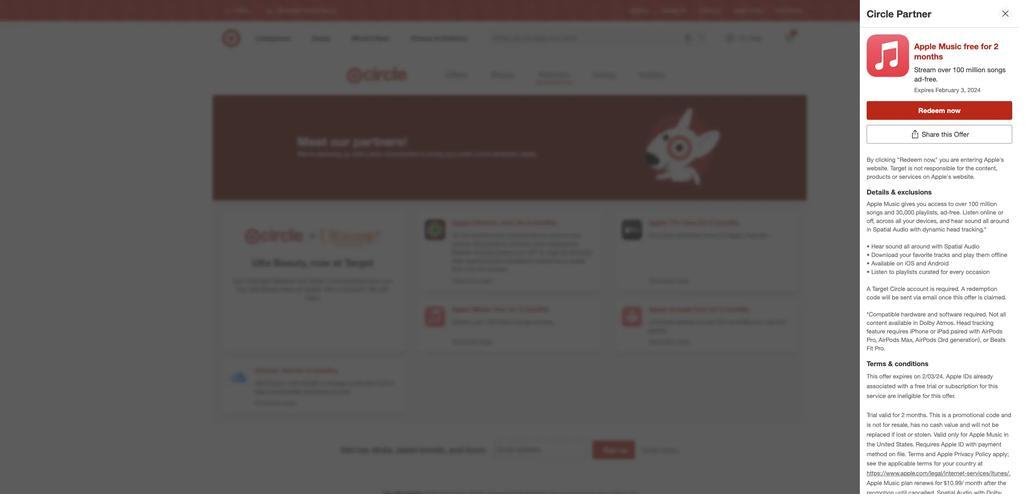 Task type: describe. For each thing, give the bounding box(es) containing it.
circle inside details & exclusions apple music gives you access to over 100 million songs and 30,000 playlists, ad-free. listen online or off, across all your devices, and hear sound all around in spatial audio with dynamic head tracking.* • hear sound all around with spatial audio • download your favorite tracks and play them offline • available on ios and android • listen to playlists curated for every occasion a target circle account is required. a redemption code will be sent via email once this offer is claimed. *compatible hardware and software required. not all content available in dolby atmos. head tracking feature requires iphone or ipad paired with airpods pro, airpods max, airpods (3rd generation), or beats fit pro.
[[891, 285, 906, 292]]

the right after
[[999, 479, 1007, 486]]

with right the id
[[966, 440, 977, 448]]

streaming
[[676, 232, 702, 239]]

minutes.
[[486, 265, 509, 273]]

ulta beauty, now at target
[[252, 257, 374, 269]]

week,
[[571, 257, 587, 264]]

tv+
[[670, 218, 682, 227]]

claimed.
[[985, 294, 1007, 301]]

and down promotional on the bottom of the page
[[961, 421, 971, 428]]

1 horizontal spatial apple's
[[985, 156, 1005, 163]]

at inside this offer expires on 2/03/24. apple ids already associated with a free trial or subscription for this service are ineligible for this offer. trial valid for 2 months. this is a promotional code and is not for resale, has no cash value and will not be replaced if lost or stolen. valid only for apple music in the united states. requires apple id with payment method on file. terms and apple privacy policy apply; see the applicable terms for your country at https://www.apple.com/legal/internet-services/itunes/. apple music plan renews for $10.99/ month after the promotion until cancelled. spatial audio with dolb
[[979, 460, 984, 467]]

target right redcard
[[734, 7, 748, 14]]

no
[[922, 421, 929, 428]]

or right online in the right top of the page
[[999, 209, 1004, 216]]

deals.
[[520, 149, 538, 158]]

offer inside details & exclusions apple music gives you access to over 100 million songs and 30,000 playlists, ad-free. listen online or off, across all your devices, and hear sound all around in spatial audio with dynamic head tracking.* • hear sound all around with spatial audio • download your favorite tracks and play them offline • available on ios and android • listen to playlists curated for every occasion a target circle account is required. a redemption code will be sent via email once this offer is claimed. *compatible hardware and software required. not all content available in dolby atmos. head tracking feature requires iphone or ipad paired with airpods pro, airpods max, airpods (3rd generation), or beats fit pro.
[[965, 294, 977, 301]]

states.
[[897, 440, 915, 448]]

we're
[[298, 149, 315, 158]]

tracking.*
[[962, 226, 987, 233]]

apple left originals. at right
[[727, 232, 743, 239]]

you inside get icloud+ with 50 gb of storage so all your stuff is safe and available wherever you are.
[[330, 388, 340, 395]]

100 inside apple music free for 2 months stream over 100 million songs ad-free. expires february 3, 2024
[[954, 65, 965, 74]]

levels.
[[578, 248, 594, 256]]

services
[[900, 173, 922, 180]]

1 a from the left
[[867, 285, 871, 292]]

value
[[945, 421, 959, 428]]

up inside button
[[620, 446, 628, 454]]

1 horizontal spatial sound
[[965, 217, 982, 224]]

deals,
[[372, 445, 394, 455]]

songs inside details & exclusions apple music gives you access to over 100 million songs and 30,000 playlists, ad-free. listen online or off, across all your devices, and hear sound all around in spatial audio with dynamic head tracking.* • hear sound all around with spatial audio • download your favorite tracks and play them offline • available on ios and android • listen to playlists curated for every occasion a target circle account is required. a redemption code will be sent via email once this offer is claimed. *compatible hardware and software required. not all content available in dolby atmos. head tracking feature requires iphone or ipad paired with airpods pro, airpods max, airpods (3rd generation), or beats fit pro.
[[867, 209, 883, 216]]

favorite
[[914, 251, 933, 258]]

What can we help you find? suggestions appear below search field
[[488, 29, 700, 48]]

apply for free
[[284, 400, 296, 406]]

5
[[466, 265, 469, 273]]

restrictions for fitness+
[[452, 277, 479, 284]]

apple down 5 at bottom
[[452, 305, 471, 314]]

entering
[[961, 156, 983, 163]]

now inside button
[[948, 106, 961, 115]]

all inside try the world's most inclusive fitness service and access thousands of workouts and meditations. explore workout types from hiit to yoga for all levels. new workouts and meditations added every week, from 5 to 45 minutes.
[[570, 248, 576, 256]]

restrictions apply for free
[[255, 400, 296, 406]]

yoga
[[547, 248, 560, 256]]

0 horizontal spatial airpods
[[879, 336, 900, 343]]

originals.
[[744, 232, 769, 239]]

0 horizontal spatial privacy
[[642, 446, 661, 453]]

storage
[[327, 379, 347, 386]]

target inside by clicking "redeem now," you are entering apple's website. target is not responsible for the content, products or services on apple's website.
[[891, 164, 907, 172]]

new
[[452, 257, 464, 264]]

our
[[331, 134, 350, 149]]

over inside apple music free for 2 months stream over 100 million songs ad-free. expires february 3, 2024
[[939, 65, 952, 74]]

restrictions for tv+
[[649, 277, 676, 284]]

more.
[[466, 445, 488, 455]]

you inside details & exclusions apple music gives you access to over 100 million songs and 30,000 playlists, ad-free. listen online or off, across all your devices, and hear sound all around in spatial audio with dynamic head tracking.* • hear sound all around with spatial audio • download your favorite tracks and play them offline • available on ios and android • listen to playlists curated for every occasion a target circle account is required. a redemption code will be sent via email once this offer is claimed. *compatible hardware and software required. not all content available in dolby atmos. head tracking feature requires iphone or ipad paired with airpods pro, airpods max, airpods (3rd generation), or beats fit pro.
[[918, 200, 927, 207]]

get top deals, latest trends, and more.
[[341, 445, 488, 455]]

free inside this offer expires on 2/03/24. apple ids already associated with a free trial or subscription for this service are ineligible for this offer. trial valid for 2 months. this is a promotional code and is not for resale, has no cash value and will not be replaced if lost or stolen. valid only for apple music in the united states. requires apple id with payment method on file. terms and apple privacy policy apply; see the applicable terms for your country at https://www.apple.com/legal/internet-services/itunes/. apple music plan renews for $10.99/ month after the promotion until cancelled. spatial audio with dolb
[[916, 382, 926, 389]]

and up head
[[940, 217, 950, 224]]

2 horizontal spatial airpods
[[983, 327, 1003, 335]]

terms inside this offer expires on 2/03/24. apple ids already associated with a free trial or subscription for this service are ineligible for this offer. trial valid for 2 months. this is a promotional code and is not for resale, has no cash value and will not be replaced if lost or stolen. valid only for apple music in the united states. requires apple id with payment method on file. terms and apple privacy policy apply; see the applicable terms for your country at https://www.apple.com/legal/internet-services/itunes/. apple music plan renews for $10.99/ month after the promotion until cancelled. spatial audio with dolb
[[909, 450, 925, 457]]

get for get icloud+ with 50 gb of storage so all your stuff is safe and available wherever you are.
[[255, 379, 265, 386]]

partners!
[[354, 134, 407, 149]]

1 vertical spatial now
[[311, 257, 330, 269]]

unlimited access to over 200 incredibly fun, ad-free games.
[[649, 318, 786, 334]]

tracks
[[935, 251, 951, 258]]

and down fitness
[[535, 240, 545, 247]]

2 • from the top
[[867, 251, 870, 258]]

0 vertical spatial icloud+
[[255, 366, 280, 375]]

be inside this offer expires on 2/03/24. apple ids already associated with a free trial or subscription for this service are ineligible for this offer. trial valid for 2 months. this is a promotional code and is not for resale, has no cash value and will not be replaced if lost or stolen. valid only for apple music in the united states. requires apple id with payment method on file. terms and apple privacy policy apply; see the applicable terms for your country at https://www.apple.com/legal/internet-services/itunes/. apple music plan renews for $10.99/ month after the promotion until cancelled. spatial audio with dolb
[[993, 421, 1000, 428]]

1 horizontal spatial from
[[513, 248, 526, 256]]

your inside get icloud+ with 50 gb of storage so all your stuff is safe and available wherever you are.
[[364, 379, 375, 386]]

or right trial
[[939, 382, 944, 389]]

is inside by clicking "redeem now," you are entering apple's website. target is not responsible for the content, products or services on apple's website.
[[909, 164, 913, 172]]

not inside by clicking "redeem now," you are entering apple's website. target is not responsible for the content, products or services on apple's website.
[[915, 164, 923, 172]]

generation),
[[951, 336, 982, 343]]

is up value
[[943, 411, 947, 419]]

on down conditions
[[915, 372, 921, 380]]

or left ipad
[[931, 327, 936, 335]]

3 for apple tv+ free for 3 months
[[710, 218, 713, 227]]

million inside apple music free for 2 months stream over 100 million songs ad-free. expires february 3, 2024
[[967, 65, 986, 74]]

1 vertical spatial in
[[914, 319, 919, 326]]

apply for music
[[481, 338, 493, 345]]

and up dolby
[[928, 310, 938, 318]]

songs inside apple music free for 2 months stream over 100 million songs ad-free. expires february 3, 2024
[[988, 65, 1007, 74]]

icloud+ inside get icloud+ with 50 gb of storage so all your stuff is safe and available wherever you are.
[[266, 379, 287, 386]]

& for details
[[892, 188, 896, 196]]

0 horizontal spatial free.
[[543, 318, 555, 325]]

months for apple arcade free for 3 months
[[726, 305, 750, 314]]

of inside get icloud+ with 50 gb of storage so all your stuff is safe and available wherever you are.
[[320, 379, 325, 386]]

this down "already"
[[989, 382, 999, 389]]

with inside the meet our partners! we're teaming up with other companies to bring you even more fantastic deals.
[[353, 149, 365, 158]]

with down the month
[[975, 489, 986, 494]]

this inside button
[[942, 130, 953, 139]]

apple up the subscription
[[947, 372, 962, 380]]

0 horizontal spatial apple's
[[932, 173, 952, 180]]

and up across
[[885, 209, 895, 216]]

service inside this offer expires on 2/03/24. apple ids already associated with a free trial or subscription for this service are ineligible for this offer. trial valid for 2 months. this is a promotional code and is not for resale, has no cash value and will not be replaced if lost or stolen. valid only for apple music in the united states. requires apple id with payment method on file. terms and apple privacy policy apply; see the applicable terms for your country at https://www.apple.com/legal/internet-services/itunes/. apple music plan renews for $10.99/ month after the promotion until cancelled. spatial audio with dolb
[[867, 392, 887, 399]]

0 vertical spatial workouts
[[509, 240, 533, 247]]

gives
[[902, 200, 916, 207]]

stream inside apple music free for 2 months stream over 100 million songs ad-free. expires february 3, 2024
[[915, 65, 937, 74]]

0 horizontal spatial this
[[867, 372, 878, 380]]

0 horizontal spatial 100
[[486, 318, 496, 325]]

to up hear
[[949, 200, 954, 207]]

iphone
[[911, 327, 929, 335]]

1 vertical spatial required.
[[965, 310, 988, 318]]

sign up button
[[593, 440, 635, 459]]

redcard link
[[700, 7, 721, 14]]

circle partner dialog
[[861, 0, 1020, 494]]

games.
[[649, 327, 669, 334]]

free. inside details & exclusions apple music gives you access to over 100 million songs and 30,000 playlists, ad-free. listen online or off, across all your devices, and hear sound all around in spatial audio with dynamic head tracking.* • hear sound all around with spatial audio • download your favorite tracks and play them offline • available on ios and android • listen to playlists curated for every occasion a target circle account is required. a redemption code will be sent via email once this offer is claimed. *compatible hardware and software required. not all content available in dolby atmos. head tracking feature requires iphone or ipad paired with airpods pro, airpods max, airpods (3rd generation), or beats fit pro.
[[950, 209, 962, 216]]

apple down only
[[942, 440, 957, 448]]

0 vertical spatial ulta
[[252, 257, 271, 269]]

0 horizontal spatial from
[[452, 265, 464, 273]]

ipad
[[938, 327, 950, 335]]

your down 30,000 on the right of the page
[[904, 217, 915, 224]]

sign up
[[604, 446, 628, 454]]

months for apple fitness+ free for 3 months
[[533, 218, 557, 227]]

1 horizontal spatial around
[[991, 217, 1010, 224]]

all up ios
[[905, 243, 910, 250]]

restrictions apply for music
[[452, 338, 493, 345]]

fitness+
[[473, 218, 500, 227]]

exclusive streaming home of apple originals.
[[649, 232, 769, 239]]

now,"
[[925, 156, 938, 163]]

restrictions for music
[[452, 338, 479, 345]]

apple up exclusive
[[649, 218, 668, 227]]

code inside this offer expires on 2/03/24. apple ids already associated with a free trial or subscription for this service are ineligible for this offer. trial valid for 2 months. this is a promotional code and is not for resale, has no cash value and will not be replaced if lost or stolen. valid only for apple music in the united states. requires apple id with payment method on file. terms and apple privacy policy apply; see the applicable terms for your country at https://www.apple.com/legal/internet-services/itunes/. apple music plan renews for $10.99/ month after the promotion until cancelled. spatial audio with dolb
[[987, 411, 1000, 419]]

all inside get icloud+ with 50 gb of storage so all your stuff is safe and available wherever you are.
[[356, 379, 362, 386]]

on left "file."
[[890, 450, 896, 457]]

feature
[[867, 327, 886, 335]]

apply for tv+
[[678, 277, 690, 284]]

circle inside the earn ultamate rewards and target circle benefits when you buy ulta beauty items at target. (not a member? we can help.)
[[327, 277, 342, 284]]

2 vertical spatial a
[[949, 411, 952, 419]]

replaced
[[867, 431, 891, 438]]

find stores
[[776, 7, 802, 14]]

can
[[379, 285, 388, 293]]

download
[[872, 251, 899, 258]]

target.
[[304, 285, 322, 293]]

0 vertical spatial spatial
[[874, 226, 892, 233]]

& for terms
[[889, 359, 894, 368]]

2 inside this offer expires on 2/03/24. apple ids already associated with a free trial or subscription for this service are ineligible for this offer. trial valid for 2 months. this is a promotional code and is not for resale, has no cash value and will not be replaced if lost or stolen. valid only for apple music in the united states. requires apple id with payment method on file. terms and apple privacy policy apply; see the applicable terms for your country at https://www.apple.com/legal/internet-services/itunes/. apple music plan renews for $10.99/ month after the promotion until cancelled. spatial audio with dolb
[[902, 411, 905, 419]]

ad- down apple music free for 2 months at bottom
[[534, 318, 543, 325]]

partner
[[897, 7, 932, 19]]

2 vertical spatial million
[[498, 318, 515, 325]]

2 link
[[780, 29, 799, 48]]

circle left "partner" in the top of the page
[[867, 7, 895, 19]]

100 inside details & exclusions apple music gives you access to over 100 million songs and 30,000 playlists, ad-free. listen online or off, across all your devices, and hear sound all around in spatial audio with dynamic head tracking.* • hear sound all around with spatial audio • download your favorite tracks and play them offline • available on ios and android • listen to playlists curated for every occasion a target circle account is required. a redemption code will be sent via email once this offer is claimed. *compatible hardware and software required. not all content available in dolby atmos. head tracking feature requires iphone or ipad paired with airpods pro, airpods max, airpods (3rd generation), or beats fit pro.
[[969, 200, 979, 207]]

* link
[[382, 488, 638, 494]]

content,
[[976, 164, 998, 172]]

is up email
[[931, 285, 935, 292]]

resale,
[[892, 421, 910, 428]]

until
[[896, 489, 907, 494]]

offer inside this offer expires on 2/03/24. apple ids already associated with a free trial or subscription for this service are ineligible for this offer. trial valid for 2 months. this is a promotional code and is not for resale, has no cash value and will not be replaced if lost or stolen. valid only for apple music in the united states. requires apple id with payment method on file. terms and apple privacy policy apply; see the applicable terms for your country at https://www.apple.com/legal/internet-services/itunes/. apple music plan renews for $10.99/ month after the promotion until cancelled. spatial audio with dolb
[[880, 372, 892, 380]]

music inside details & exclusions apple music gives you access to over 100 million songs and 30,000 playlists, ad-free. listen online or off, across all your devices, and hear sound all around in spatial audio with dynamic head tracking.* • hear sound all around with spatial audio • download your favorite tracks and play them offline • available on ios and android • listen to playlists curated for every occasion a target circle account is required. a redemption code will be sent via email once this offer is claimed. *compatible hardware and software required. not all content available in dolby atmos. head tracking feature requires iphone or ipad paired with airpods pro, airpods max, airpods (3rd generation), or beats fit pro.
[[885, 200, 900, 207]]

1 vertical spatial spatial
[[945, 243, 963, 250]]

over inside details & exclusions apple music gives you access to over 100 million songs and 30,000 playlists, ad-free. listen online or off, across all your devices, and hear sound all around in spatial audio with dynamic head tracking.* • hear sound all around with spatial audio • download your favorite tracks and play them offline • available on ios and android • listen to playlists curated for every occasion a target circle account is required. a redemption code will be sent via email once this offer is claimed. *compatible hardware and software required. not all content available in dolby atmos. head tracking feature requires iphone or ipad paired with airpods pro, airpods max, airpods (3rd generation), or beats fit pro.
[[956, 200, 968, 207]]

activity
[[639, 70, 666, 79]]

the inside try the world's most inclusive fitness service and access thousands of workouts and meditations. explore workout types from hiit to yoga for all levels. new workouts and meditations added every week, from 5 to 45 minutes.
[[462, 232, 470, 239]]

after
[[985, 479, 997, 486]]

1 vertical spatial a
[[911, 382, 914, 389]]

(3rd
[[939, 336, 949, 343]]

to right 5 at bottom
[[471, 265, 476, 273]]

with down the expires
[[898, 382, 909, 389]]

with inside get icloud+ with 50 gb of storage so all your stuff is safe and available wherever you are.
[[289, 379, 300, 386]]

0 horizontal spatial around
[[912, 243, 931, 250]]

and down favorite
[[917, 260, 927, 267]]

cash
[[931, 421, 943, 428]]

months.
[[907, 411, 928, 419]]

target inside the earn ultamate rewards and target circle benefits when you buy ulta beauty items at target. (not a member? we can help.)
[[309, 277, 325, 284]]

available inside details & exclusions apple music gives you access to over 100 million songs and 30,000 playlists, ad-free. listen online or off, across all your devices, and hear sound all around in spatial audio with dynamic head tracking.* • hear sound all around with spatial audio • download your favorite tracks and play them offline • available on ios and android • listen to playlists curated for every occasion a target circle account is required. a redemption code will be sent via email once this offer is claimed. *compatible hardware and software required. not all content available in dolby atmos. head tracking feature requires iphone or ipad paired with airpods pro, airpods max, airpods (3rd generation), or beats fit pro.
[[889, 319, 912, 326]]

every inside try the world's most inclusive fitness service and access thousands of workouts and meditations. explore workout types from hiit to yoga for all levels. new workouts and meditations added every week, from 5 to 45 minutes.
[[555, 257, 570, 264]]

companies
[[385, 149, 418, 158]]

apple arcade free for 3 months
[[649, 305, 750, 314]]

is down trial
[[867, 421, 872, 428]]

2 vertical spatial songs
[[516, 318, 532, 325]]

when
[[367, 277, 381, 284]]

teaming
[[317, 149, 341, 158]]

target circle logo image
[[346, 66, 410, 84]]

1 vertical spatial website.
[[954, 173, 976, 180]]

months up gb
[[313, 366, 337, 375]]

details
[[867, 188, 890, 196]]

to up added
[[540, 248, 545, 256]]

restrictions apply for fitness+
[[452, 277, 493, 284]]

and inside get icloud+ with 50 gb of storage so all your stuff is safe and available wherever you are.
[[268, 388, 278, 395]]

arcade
[[670, 305, 693, 314]]

ad- inside details & exclusions apple music gives you access to over 100 million songs and 30,000 playlists, ad-free. listen online or off, across all your devices, and hear sound all around in spatial audio with dynamic head tracking.* • hear sound all around with spatial audio • download your favorite tracks and play them offline • available on ios and android • listen to playlists curated for every occasion a target circle account is required. a redemption code will be sent via email once this offer is claimed. *compatible hardware and software required. not all content available in dolby atmos. head tracking feature requires iphone or ipad paired with airpods pro, airpods max, airpods (3rd generation), or beats fit pro.
[[941, 209, 950, 216]]

android
[[929, 260, 950, 267]]

2 inside apple music free for 2 months stream over 100 million songs ad-free. expires february 3, 2024
[[995, 41, 999, 51]]

buy
[[237, 285, 247, 293]]

ulta inside the earn ultamate rewards and target circle benefits when you buy ulta beauty items at target. (not a member? we can help.)
[[249, 285, 259, 293]]

paired
[[951, 327, 968, 335]]

pro,
[[867, 336, 878, 343]]

redeem
[[919, 106, 946, 115]]

explore
[[452, 248, 472, 256]]

apple up payment
[[970, 431, 986, 438]]

3 up the 50
[[307, 366, 311, 375]]

audio inside this offer expires on 2/03/24. apple ids already associated with a free trial or subscription for this service are ineligible for this offer. trial valid for 2 months. this is a promotional code and is not for resale, has no cash value and will not be replaced if lost or stolen. valid only for apple music in the united states. requires apple id with payment method on file. terms and apple privacy policy apply; see the applicable terms for your country at https://www.apple.com/legal/internet-services/itunes/. apple music plan renews for $10.99/ month after the promotion until cancelled. spatial audio with dolb
[[958, 489, 973, 494]]

top
[[357, 445, 370, 455]]

and left the more.
[[449, 445, 464, 455]]

in inside this offer expires on 2/03/24. apple ids already associated with a free trial or subscription for this service are ineligible for this offer. trial valid for 2 months. this is a promotional code and is not for resale, has no cash value and will not be replaced if lost or stolen. valid only for apple music in the united states. requires apple id with payment method on file. terms and apple privacy policy apply; see the applicable terms for your country at https://www.apple.com/legal/internet-services/itunes/. apple music plan renews for $10.99/ month after the promotion until cancelled. spatial audio with dolb
[[1005, 431, 1009, 438]]

head
[[957, 319, 972, 326]]

details & exclusions apple music gives you access to over 100 million songs and 30,000 playlists, ad-free. listen online or off, across all your devices, and hear sound all around in spatial audio with dynamic head tracking.* • hear sound all around with spatial audio • download your favorite tracks and play them offline • available on ios and android • listen to playlists curated for every occasion a target circle account is required. a redemption code will be sent via email once this offer is claimed. *compatible hardware and software required. not all content available in dolby atmos. head tracking feature requires iphone or ipad paired with airpods pro, airpods max, airpods (3rd generation), or beats fit pro.
[[867, 188, 1011, 352]]

expires
[[915, 86, 935, 94]]

0 horizontal spatial terms
[[867, 359, 887, 368]]

valid
[[880, 411, 892, 419]]

over down apple music free for 2 months at bottom
[[473, 318, 484, 325]]

1 vertical spatial stream
[[452, 318, 471, 325]]

target up benefits
[[345, 257, 374, 269]]

0 horizontal spatial required.
[[937, 285, 960, 292]]

tracking
[[973, 319, 994, 326]]

file.
[[898, 450, 907, 457]]

3 • from the top
[[867, 260, 870, 267]]

requires
[[917, 440, 940, 448]]

apple up unlimited
[[649, 305, 668, 314]]

try
[[452, 232, 460, 239]]

and left the play
[[953, 251, 963, 258]]

offline
[[992, 251, 1008, 258]]

0 horizontal spatial not
[[873, 421, 882, 428]]

once
[[939, 294, 952, 301]]

code inside details & exclusions apple music gives you access to over 100 million songs and 30,000 playlists, ad-free. listen online or off, across all your devices, and hear sound all around in spatial audio with dynamic head tracking.* • hear sound all around with spatial audio • download your favorite tracks and play them offline • available on ios and android • listen to playlists curated for every occasion a target circle account is required. a redemption code will be sent via email once this offer is claimed. *compatible hardware and software required. not all content available in dolby atmos. head tracking feature requires iphone or ipad paired with airpods pro, airpods max, airpods (3rd generation), or beats fit pro.
[[867, 294, 881, 301]]

circle partner
[[867, 7, 932, 19]]

and up meditations.
[[571, 232, 581, 239]]

music inside apple music free for 2 months stream over 100 million songs ad-free. expires february 3, 2024
[[939, 41, 962, 51]]

atmos.
[[937, 319, 956, 326]]

to inside the meet our partners! we're teaming up with other companies to bring you even more fantastic deals.
[[420, 149, 426, 158]]

bonus link
[[488, 67, 518, 83]]

meet our partners! we're teaming up with other companies to bring you even more fantastic deals.
[[298, 134, 538, 158]]

are inside this offer expires on 2/03/24. apple ids already associated with a free trial or subscription for this service are ineligible for this offer. trial valid for 2 months. this is a promotional code and is not for resale, has no cash value and will not be replaced if lost or stolen. valid only for apple music in the united states. requires apple id with payment method on file. terms and apple privacy policy apply; see the applicable terms for your country at https://www.apple.com/legal/internet-services/itunes/. apple music plan renews for $10.99/ month after the promotion until cancelled. spatial audio with dolb
[[888, 392, 897, 399]]

services/itunes/.
[[968, 470, 1012, 477]]

million inside details & exclusions apple music gives you access to over 100 million songs and 30,000 playlists, ad-free. listen online or off, across all your devices, and hear sound all around in spatial audio with dynamic head tracking.* • hear sound all around with spatial audio • download your favorite tracks and play them offline • available on ios and android • listen to playlists curated for every occasion a target circle account is required. a redemption code will be sent via email once this offer is claimed. *compatible hardware and software required. not all content available in dolby atmos. head tracking feature requires iphone or ipad paired with airpods pro, airpods max, airpods (3rd generation), or beats fit pro.
[[981, 200, 998, 207]]

0 horizontal spatial sound
[[886, 243, 903, 250]]

all down online in the right top of the page
[[984, 217, 990, 224]]

redcard
[[700, 7, 721, 14]]

is down redemption
[[979, 294, 983, 301]]

weekly ad link
[[663, 7, 687, 14]]



Task type: locate. For each thing, give the bounding box(es) containing it.
apple music free for 2 months
[[452, 305, 549, 314]]

1 vertical spatial service
[[867, 392, 887, 399]]

workouts up 45 on the left bottom of the page
[[466, 257, 490, 264]]

0 horizontal spatial workouts
[[466, 257, 490, 264]]

get up safe
[[255, 379, 265, 386]]

this left offer
[[942, 130, 953, 139]]

with left other at the top left of page
[[353, 149, 365, 158]]

available down the 50
[[280, 388, 303, 395]]

restrictions apply
[[452, 277, 493, 284], [649, 277, 690, 284], [452, 338, 493, 345], [649, 338, 690, 345], [255, 400, 296, 406]]

3 for apple arcade free for 3 months
[[720, 305, 724, 314]]

in down off,
[[867, 226, 872, 233]]

million down apple music free for 2 months at bottom
[[498, 318, 515, 325]]

stores
[[788, 7, 802, 14]]

every inside details & exclusions apple music gives you access to over 100 million songs and 30,000 playlists, ad-free. listen online or off, across all your devices, and hear sound all around in spatial audio with dynamic head tracking.* • hear sound all around with spatial audio • download your favorite tracks and play them offline • available on ios and android • listen to playlists curated for every occasion a target circle account is required. a redemption code will be sent via email once this offer is claimed. *compatible hardware and software required. not all content available in dolby atmos. head tracking feature requires iphone or ipad paired with airpods pro, airpods max, airpods (3rd generation), or beats fit pro.
[[950, 268, 965, 275]]

stream down apple music free for 2 months at bottom
[[452, 318, 471, 325]]

0 vertical spatial in
[[867, 226, 872, 233]]

free inside 'unlimited access to over 200 incredibly fun, ad-free games.'
[[776, 318, 786, 325]]

earn
[[233, 277, 245, 284]]

apple
[[915, 41, 937, 51], [867, 200, 883, 207], [452, 218, 471, 227], [649, 218, 668, 227], [727, 232, 743, 239], [452, 305, 471, 314], [649, 305, 668, 314], [947, 372, 962, 380], [970, 431, 986, 438], [942, 440, 957, 448], [938, 450, 954, 457], [867, 479, 883, 486]]

sign
[[604, 446, 618, 454]]

be
[[893, 294, 899, 301], [993, 421, 1000, 428]]

1 horizontal spatial a
[[911, 382, 914, 389]]

for inside by clicking "redeem now," you are entering apple's website. target is not responsible for the content, products or services on apple's website.
[[958, 164, 965, 172]]

apply;
[[994, 450, 1010, 457]]

or left the beats
[[984, 336, 989, 343]]

your left stuff
[[364, 379, 375, 386]]

1 vertical spatial around
[[912, 243, 931, 250]]

1 vertical spatial sound
[[886, 243, 903, 250]]

a inside the earn ultamate rewards and target circle benefits when you buy ulta beauty items at target. (not a member? we can help.)
[[337, 285, 340, 293]]

0 vertical spatial service
[[550, 232, 569, 239]]

1 vertical spatial songs
[[867, 209, 883, 216]]

over
[[939, 65, 952, 74], [956, 200, 968, 207], [473, 318, 484, 325], [704, 318, 715, 325]]

0 vertical spatial at
[[333, 257, 342, 269]]

with left the 50
[[289, 379, 300, 386]]

now down february on the right top
[[948, 106, 961, 115]]

1 vertical spatial from
[[452, 265, 464, 273]]

airpods down "requires" at bottom
[[879, 336, 900, 343]]

sent
[[901, 294, 913, 301]]

ineligible
[[898, 392, 922, 399]]

1 horizontal spatial this
[[930, 411, 941, 419]]

with down the devices,
[[911, 226, 922, 233]]

"redeem
[[898, 156, 923, 163]]

from down new
[[452, 265, 464, 273]]

of right 'home'
[[720, 232, 726, 239]]

2 horizontal spatial a
[[949, 411, 952, 419]]

& inside details & exclusions apple music gives you access to over 100 million songs and 30,000 playlists, ad-free. listen online or off, across all your devices, and hear sound all around in spatial audio with dynamic head tracking.* • hear sound all around with spatial audio • download your favorite tracks and play them offline • available on ios and android • listen to playlists curated for every occasion a target circle account is required. a redemption code will be sent via email once this offer is claimed. *compatible hardware and software required. not all content available in dolby atmos. head tracking feature requires iphone or ipad paired with airpods pro, airpods max, airpods (3rd generation), or beats fit pro.
[[892, 188, 896, 196]]

1 vertical spatial ulta
[[249, 285, 259, 293]]

1 vertical spatial every
[[950, 268, 965, 275]]

february
[[936, 86, 960, 94]]

(not
[[324, 285, 335, 293]]

activity link
[[636, 67, 669, 83]]

0 horizontal spatial will
[[883, 294, 891, 301]]

& left conditions
[[889, 359, 894, 368]]

icloud+ free for 3 months
[[255, 366, 337, 375]]

1 vertical spatial audio
[[965, 243, 980, 250]]

be up payment
[[993, 421, 1000, 428]]

try the world's most inclusive fitness service and access thousands of workouts and meditations. explore workout types from hiit to yoga for all levels. new workouts and meditations added every week, from 5 to 45 minutes.
[[452, 232, 594, 273]]

apply for arcade
[[678, 338, 690, 345]]

1 horizontal spatial stream
[[915, 65, 937, 74]]

spatial inside this offer expires on 2/03/24. apple ids already associated with a free trial or subscription for this service are ineligible for this offer. trial valid for 2 months. this is a promotional code and is not for resale, has no cash value and will not be replaced if lost or stolen. valid only for apple music in the united states. requires apple id with payment method on file. terms and apple privacy policy apply; see the applicable terms for your country at https://www.apple.com/legal/internet-services/itunes/. apple music plan renews for $10.99/ month after the promotion until cancelled. spatial audio with dolb
[[938, 489, 956, 494]]

free inside apple music free for 2 months stream over 100 million songs ad-free. expires february 3, 2024
[[965, 41, 980, 51]]

ios
[[906, 260, 915, 267]]

access inside 'unlimited access to over 200 incredibly fun, ad-free games.'
[[676, 318, 695, 325]]

at inside the earn ultamate rewards and target circle benefits when you buy ulta beauty items at target. (not a member? we can help.)
[[298, 285, 303, 293]]

1 vertical spatial terms
[[909, 450, 925, 457]]

0 vertical spatial get
[[255, 379, 265, 386]]

service down the associated
[[867, 392, 887, 399]]

1 horizontal spatial will
[[972, 421, 981, 428]]

1 vertical spatial access
[[452, 240, 471, 247]]

is inside get icloud+ with 50 gb of storage so all your stuff is safe and available wherever you are.
[[390, 379, 395, 386]]

4 • from the top
[[867, 268, 870, 275]]

up
[[343, 149, 351, 158], [620, 446, 628, 454]]

*
[[382, 488, 384, 494]]

apple down requires
[[938, 450, 954, 457]]

this inside details & exclusions apple music gives you access to over 100 million songs and 30,000 playlists, ad-free. listen online or off, across all your devices, and hear sound all around in spatial audio with dynamic head tracking.* • hear sound all around with spatial audio • download your favorite tracks and play them offline • available on ios and android • listen to playlists curated for every occasion a target circle account is required. a redemption code will be sent via email once this offer is claimed. *compatible hardware and software required. not all content available in dolby atmos. head tracking feature requires iphone or ipad paired with airpods pro, airpods max, airpods (3rd generation), or beats fit pro.
[[954, 294, 964, 301]]

registry link
[[630, 7, 649, 14]]

meditations.
[[547, 240, 579, 247]]

with down 'tracking'
[[970, 327, 981, 335]]

over inside 'unlimited access to over 200 incredibly fun, ad-free games.'
[[704, 318, 715, 325]]

access inside details & exclusions apple music gives you access to over 100 million songs and 30,000 playlists, ad-free. listen online or off, across all your devices, and hear sound all around in spatial audio with dynamic head tracking.* • hear sound all around with spatial audio • download your favorite tracks and play them offline • available on ios and android • listen to playlists curated for every occasion a target circle account is required. a redemption code will be sent via email once this offer is claimed. *compatible hardware and software required. not all content available in dolby atmos. head tracking feature requires iphone or ipad paired with airpods pro, airpods max, airpods (3rd generation), or beats fit pro.
[[929, 200, 948, 207]]

target inside details & exclusions apple music gives you access to over 100 million songs and 30,000 playlists, ad-free. listen online or off, across all your devices, and hear sound all around in spatial audio with dynamic head tracking.* • hear sound all around with spatial audio • download your favorite tracks and play them offline • available on ios and android • listen to playlists curated for every occasion a target circle account is required. a redemption code will be sent via email once this offer is claimed. *compatible hardware and software required. not all content available in dolby atmos. head tracking feature requires iphone or ipad paired with airpods pro, airpods max, airpods (3rd generation), or beats fit pro.
[[873, 285, 889, 292]]

airpods
[[983, 327, 1003, 335], [879, 336, 900, 343], [916, 336, 937, 343]]

0 vertical spatial audio
[[894, 226, 909, 233]]

3
[[527, 218, 531, 227], [710, 218, 713, 227], [720, 305, 724, 314], [307, 366, 311, 375]]

you inside the meet our partners! we're teaming up with other companies to bring you even more fantastic deals.
[[446, 149, 457, 158]]

all down 30,000 on the right of the page
[[896, 217, 902, 224]]

1 vertical spatial are
[[888, 392, 897, 399]]

workouts down inclusive
[[509, 240, 533, 247]]

more
[[475, 149, 491, 158]]

for inside details & exclusions apple music gives you access to over 100 million songs and 30,000 playlists, ad-free. listen online or off, across all your devices, and hear sound all around in spatial audio with dynamic head tracking.* • hear sound all around with spatial audio • download your favorite tracks and play them offline • available on ios and android • listen to playlists curated for every occasion a target circle account is required. a redemption code will be sent via email once this offer is claimed. *compatible hardware and software required. not all content available in dolby atmos. head tracking feature requires iphone or ipad paired with airpods pro, airpods max, airpods (3rd generation), or beats fit pro.
[[942, 268, 949, 275]]

with up "tracks"
[[932, 243, 943, 250]]

100 down apple music free for 2 months at bottom
[[486, 318, 496, 325]]

a left redemption
[[962, 285, 966, 292]]

apple up promotion
[[867, 479, 883, 486]]

in up the apply;
[[1005, 431, 1009, 438]]

3 for apple fitness+ free for 3 months
[[527, 218, 531, 227]]

1 horizontal spatial 100
[[954, 65, 965, 74]]

0 horizontal spatial every
[[555, 257, 570, 264]]

get left top
[[341, 445, 355, 455]]

with
[[353, 149, 365, 158], [911, 226, 922, 233], [932, 243, 943, 250], [970, 327, 981, 335], [289, 379, 300, 386], [898, 382, 909, 389], [966, 440, 977, 448], [975, 489, 986, 494]]

1 horizontal spatial workouts
[[509, 240, 533, 247]]

icloud+ down icloud+ free for 3 months
[[266, 379, 287, 386]]

0 horizontal spatial website.
[[867, 164, 889, 172]]

valid
[[935, 431, 947, 438]]

website. up the products
[[867, 164, 889, 172]]

on inside by clicking "redeem now," you are entering apple's website. target is not responsible for the content, products or services on apple's website.
[[924, 173, 930, 180]]

months up stream over 100 million songs ad-free.
[[525, 305, 549, 314]]

listen
[[963, 209, 980, 216], [872, 268, 888, 275]]

1 • from the top
[[867, 243, 870, 250]]

bonus
[[492, 70, 515, 79]]

2 vertical spatial at
[[979, 460, 984, 467]]

1 horizontal spatial terms
[[909, 450, 925, 457]]

1 horizontal spatial up
[[620, 446, 628, 454]]

0 vertical spatial code
[[867, 294, 881, 301]]

this down trial
[[932, 392, 942, 399]]

dolby
[[920, 319, 936, 326]]

pro.
[[876, 344, 886, 352]]

2 vertical spatial audio
[[958, 489, 973, 494]]

on inside details & exclusions apple music gives you access to over 100 million songs and 30,000 playlists, ad-free. listen online or off, across all your devices, and hear sound all around in spatial audio with dynamic head tracking.* • hear sound all around with spatial audio • download your favorite tracks and play them offline • available on ios and android • listen to playlists curated for every occasion a target circle account is required. a redemption code will be sent via email once this offer is claimed. *compatible hardware and software required. not all content available in dolby atmos. head tracking feature requires iphone or ipad paired with airpods pro, airpods max, airpods (3rd generation), or beats fit pro.
[[897, 260, 904, 267]]

will inside details & exclusions apple music gives you access to over 100 million songs and 30,000 playlists, ad-free. listen online or off, across all your devices, and hear sound all around in spatial audio with dynamic head tracking.* • hear sound all around with spatial audio • download your favorite tracks and play them offline • available on ios and android • listen to playlists curated for every occasion a target circle account is required. a redemption code will be sent via email once this offer is claimed. *compatible hardware and software required. not all content available in dolby atmos. head tracking feature requires iphone or ipad paired with airpods pro, airpods max, airpods (3rd generation), or beats fit pro.
[[883, 294, 891, 301]]

0 horizontal spatial stream
[[452, 318, 471, 325]]

software
[[940, 310, 963, 318]]

privacy policy link
[[642, 446, 679, 454]]

weekly
[[663, 7, 679, 14]]

a up *compatible
[[867, 285, 871, 292]]

playlists
[[897, 268, 918, 275]]

apply down stream over 100 million songs ad-free.
[[481, 338, 493, 345]]

and down requires
[[926, 450, 936, 457]]

0 horizontal spatial of
[[320, 379, 325, 386]]

free. inside apple music free for 2 months stream over 100 million songs ad-free. expires february 3, 2024
[[925, 75, 939, 83]]

0 vertical spatial are
[[951, 156, 960, 163]]

0 vertical spatial terms
[[867, 359, 887, 368]]

you inside by clicking "redeem now," you are entering apple's website. target is not responsible for the content, products or services on apple's website.
[[940, 156, 950, 163]]

or right the lost
[[908, 431, 914, 438]]

*compatible
[[867, 310, 900, 318]]

restrictions for arcade
[[649, 338, 676, 345]]

to inside 'unlimited access to over 200 incredibly fun, ad-free games.'
[[697, 318, 702, 325]]

or inside by clicking "redeem now," you are entering apple's website. target is not responsible for the content, products or services on apple's website.
[[893, 173, 898, 180]]

get for get top deals, latest trends, and more.
[[341, 445, 355, 455]]

of
[[720, 232, 726, 239], [502, 240, 507, 247], [320, 379, 325, 386]]

the inside by clicking "redeem now," you are entering apple's website. target is not responsible for the content, products or services on apple's website.
[[966, 164, 975, 172]]

1 vertical spatial of
[[502, 240, 507, 247]]

fantastic
[[492, 149, 518, 158]]

are inside by clicking "redeem now," you are entering apple's website. target is not responsible for the content, products or services on apple's website.
[[951, 156, 960, 163]]

at
[[333, 257, 342, 269], [298, 285, 303, 293], [979, 460, 984, 467]]

to down the available
[[890, 268, 895, 275]]

fitness
[[531, 232, 549, 239]]

0 vertical spatial free.
[[925, 75, 939, 83]]

None text field
[[494, 440, 586, 459]]

help.)
[[306, 294, 320, 301]]

restrictions apply up 'arcade'
[[649, 277, 690, 284]]

2 vertical spatial free.
[[543, 318, 555, 325]]

months up the incredibly
[[726, 305, 750, 314]]

all right not
[[1001, 310, 1007, 318]]

100 up 3, on the top right
[[954, 65, 965, 74]]

1 horizontal spatial access
[[676, 318, 695, 325]]

1 vertical spatial offer
[[880, 372, 892, 380]]

are left entering
[[951, 156, 960, 163]]

1 vertical spatial apple's
[[932, 173, 952, 180]]

trial
[[928, 382, 937, 389]]

1 horizontal spatial get
[[341, 445, 355, 455]]

months for apple music free for 2 months stream over 100 million songs ad-free. expires february 3, 2024
[[915, 51, 944, 61]]

not
[[990, 310, 999, 318]]

for inside apple music free for 2 months stream over 100 million songs ad-free. expires february 3, 2024
[[982, 41, 993, 51]]

a right (not
[[337, 285, 340, 293]]

redeem now button
[[867, 101, 1013, 120]]

code up *compatible
[[867, 294, 881, 301]]

million up the 2024
[[967, 65, 986, 74]]

search
[[694, 35, 714, 43]]

2 horizontal spatial of
[[720, 232, 726, 239]]

privacy inside this offer expires on 2/03/24. apple ids already associated with a free trial or subscription for this service are ineligible for this offer. trial valid for 2 months. this is a promotional code and is not for resale, has no cash value and will not be replaced if lost or stolen. valid only for apple music in the united states. requires apple id with payment method on file. terms and apple privacy policy apply; see the applicable terms for your country at https://www.apple.com/legal/internet-services/itunes/. apple music plan renews for $10.99/ month after the promotion until cancelled. spatial audio with dolb
[[955, 450, 974, 457]]

month
[[966, 479, 983, 486]]

1 vertical spatial &
[[889, 359, 894, 368]]

responsible
[[925, 164, 956, 172]]

member?
[[341, 285, 367, 293]]

2 vertical spatial spatial
[[938, 489, 956, 494]]

months inside apple music free for 2 months stream over 100 million songs ad-free. expires february 3, 2024
[[915, 51, 944, 61]]

and inside the earn ultamate rewards and target circle benefits when you buy ulta beauty items at target. (not a member? we can help.)
[[297, 277, 307, 284]]

1 horizontal spatial songs
[[867, 209, 883, 216]]

all
[[896, 217, 902, 224], [984, 217, 990, 224], [905, 243, 910, 250], [570, 248, 576, 256], [1001, 310, 1007, 318], [356, 379, 362, 386]]

• left "playlists"
[[867, 268, 870, 275]]

you inside the earn ultamate rewards and target circle benefits when you buy ulta beauty items at target. (not a member? we can help.)
[[383, 277, 393, 284]]

apple's up content,
[[985, 156, 1005, 163]]

website. down entering
[[954, 173, 976, 180]]

2 horizontal spatial 100
[[969, 200, 979, 207]]

apply down 'arcade'
[[678, 338, 690, 345]]

from
[[513, 248, 526, 256], [452, 265, 464, 273]]

offer.
[[943, 392, 956, 399]]

partners
[[539, 70, 569, 79]]

0 vertical spatial sound
[[965, 217, 982, 224]]

1 horizontal spatial required.
[[965, 310, 988, 318]]

around down online in the right top of the page
[[991, 217, 1010, 224]]

1 horizontal spatial in
[[914, 319, 919, 326]]

is up services
[[909, 164, 913, 172]]

1 horizontal spatial of
[[502, 240, 507, 247]]

restrictions for free
[[255, 400, 282, 406]]

find
[[776, 7, 786, 14]]

not up services
[[915, 164, 923, 172]]

apple up try
[[452, 218, 471, 227]]

0 horizontal spatial now
[[311, 257, 330, 269]]

restrictions apply down 5 at bottom
[[452, 277, 493, 284]]

united
[[878, 440, 895, 448]]

your up 'https://www.apple.com/legal/internet-services/itunes/.' link
[[943, 460, 955, 467]]

airpods up the beats
[[983, 327, 1003, 335]]

applicable
[[889, 460, 916, 467]]

meet
[[298, 134, 327, 149]]

ad- inside 'unlimited access to over 200 incredibly fun, ad-free games.'
[[767, 318, 776, 325]]

1 horizontal spatial privacy
[[955, 450, 974, 457]]

beauty
[[261, 285, 280, 293]]

workout
[[474, 248, 495, 256]]

at right items
[[298, 285, 303, 293]]

up inside the meet our partners! we're teaming up with other companies to bring you even more fantastic deals.
[[343, 149, 351, 158]]

and up payment
[[1002, 411, 1012, 419]]

1 horizontal spatial listen
[[963, 209, 980, 216]]

0 vertical spatial apple's
[[985, 156, 1005, 163]]

0 vertical spatial songs
[[988, 65, 1007, 74]]

offer up the associated
[[880, 372, 892, 380]]

0 horizontal spatial get
[[255, 379, 265, 386]]

all up week,
[[570, 248, 576, 256]]

will inside this offer expires on 2/03/24. apple ids already associated with a free trial or subscription for this service are ineligible for this offer. trial valid for 2 months. this is a promotional code and is not for resale, has no cash value and will not be replaced if lost or stolen. valid only for apple music in the united states. requires apple id with payment method on file. terms and apple privacy policy apply; see the applicable terms for your country at https://www.apple.com/legal/internet-services/itunes/. apple music plan renews for $10.99/ month after the promotion until cancelled. spatial audio with dolb
[[972, 421, 981, 428]]

million up online in the right top of the page
[[981, 200, 998, 207]]

• left the available
[[867, 260, 870, 267]]

spatial
[[874, 226, 892, 233], [945, 243, 963, 250], [938, 489, 956, 494]]

ad- right fun,
[[767, 318, 776, 325]]

1 vertical spatial icloud+
[[266, 379, 287, 386]]

music
[[939, 41, 962, 51], [885, 200, 900, 207], [473, 305, 492, 314], [987, 431, 1003, 438], [885, 479, 900, 486]]

service
[[550, 232, 569, 239], [867, 392, 887, 399]]

2 horizontal spatial not
[[982, 421, 991, 428]]

sound
[[965, 217, 982, 224], [886, 243, 903, 250]]

the down entering
[[966, 164, 975, 172]]

your inside this offer expires on 2/03/24. apple ids already associated with a free trial or subscription for this service are ineligible for this offer. trial valid for 2 months. this is a promotional code and is not for resale, has no cash value and will not be replaced if lost or stolen. valid only for apple music in the united states. requires apple id with payment method on file. terms and apple privacy policy apply; see the applicable terms for your country at https://www.apple.com/legal/internet-services/itunes/. apple music plan renews for $10.99/ month after the promotion until cancelled. spatial audio with dolb
[[943, 460, 955, 467]]

0 vertical spatial now
[[948, 106, 961, 115]]

items
[[281, 285, 296, 293]]

apple inside apple music free for 2 months stream over 100 million songs ad-free. expires february 3, 2024
[[915, 41, 937, 51]]

terms
[[918, 460, 933, 467]]

0 horizontal spatial code
[[867, 294, 881, 301]]

associated
[[867, 382, 896, 389]]

spatial up "tracks"
[[945, 243, 963, 250]]

0 vertical spatial stream
[[915, 65, 937, 74]]

sound up download
[[886, 243, 903, 250]]

1 vertical spatial listen
[[872, 268, 888, 275]]

restrictions apply for tv+
[[649, 277, 690, 284]]

2 horizontal spatial access
[[929, 200, 948, 207]]

required. up 'tracking'
[[965, 310, 988, 318]]

your up ios
[[900, 251, 912, 258]]

policy
[[976, 450, 992, 457]]

lost
[[897, 431, 907, 438]]

apply for fitness+
[[481, 277, 493, 284]]

of inside try the world's most inclusive fitness service and access thousands of workouts and meditations. explore workout types from hiit to yoga for all levels. new workouts and meditations added every week, from 5 to 45 minutes.
[[502, 240, 507, 247]]

1 vertical spatial be
[[993, 421, 1000, 428]]

available inside get icloud+ with 50 gb of storage so all your stuff is safe and available wherever you are.
[[280, 388, 303, 395]]

target down "redeem
[[891, 164, 907, 172]]

months for apple music free for 2 months
[[525, 305, 549, 314]]

0 horizontal spatial up
[[343, 149, 351, 158]]

restrictions apply down safe
[[255, 400, 296, 406]]

circle left find
[[750, 7, 763, 14]]

ad
[[680, 7, 687, 14]]

the right see
[[879, 460, 887, 467]]

0 vertical spatial of
[[720, 232, 726, 239]]

1 horizontal spatial airpods
[[916, 336, 937, 343]]

0 horizontal spatial a
[[337, 285, 340, 293]]

0 vertical spatial access
[[929, 200, 948, 207]]

access inside try the world's most inclusive fitness service and access thousands of workouts and meditations. explore workout types from hiit to yoga for all levels. new workouts and meditations added every week, from 5 to 45 minutes.
[[452, 240, 471, 247]]

1 vertical spatial up
[[620, 446, 628, 454]]

1 vertical spatial code
[[987, 411, 1000, 419]]

1 vertical spatial 100
[[969, 200, 979, 207]]

$10.99/
[[945, 479, 964, 486]]

restrictions apply for arcade
[[649, 338, 690, 345]]

be inside details & exclusions apple music gives you access to over 100 million songs and 30,000 playlists, ad-free. listen online or off, across all your devices, and hear sound all around in spatial audio with dynamic head tracking.* • hear sound all around with spatial audio • download your favorite tracks and play them offline • available on ios and android • listen to playlists curated for every occasion a target circle account is required. a redemption code will be sent via email once this offer is claimed. *compatible hardware and software required. not all content available in dolby atmos. head tracking feature requires iphone or ipad paired with airpods pro, airpods max, airpods (3rd generation), or beats fit pro.
[[893, 294, 899, 301]]

3 up inclusive
[[527, 218, 531, 227]]

of up types
[[502, 240, 507, 247]]

2 a from the left
[[962, 285, 966, 292]]

target up the target. at the bottom of the page
[[309, 277, 325, 284]]

stream up the "expires"
[[915, 65, 937, 74]]

ulta down ultamate on the left of the page
[[249, 285, 259, 293]]

website.
[[867, 164, 889, 172], [954, 173, 976, 180]]

for inside try the world's most inclusive fitness service and access thousands of workouts and meditations. explore workout types from hiit to yoga for all levels. new workouts and meditations added every week, from 5 to 45 minutes.
[[561, 248, 568, 256]]

at down policy
[[979, 460, 984, 467]]

icloud+ up safe
[[255, 366, 280, 375]]

available
[[872, 260, 896, 267]]

voting
[[593, 70, 616, 79]]

0 vertical spatial listen
[[963, 209, 980, 216]]

and up minutes.
[[492, 257, 502, 264]]

0 horizontal spatial in
[[867, 226, 872, 233]]

get inside get icloud+ with 50 gb of storage so all your stuff is safe and available wherever you are.
[[255, 379, 265, 386]]

apple inside details & exclusions apple music gives you access to over 100 million songs and 30,000 playlists, ad-free. listen online or off, across all your devices, and hear sound all around in spatial audio with dynamic head tracking.* • hear sound all around with spatial audio • download your favorite tracks and play them offline • available on ios and android • listen to playlists curated for every occasion a target circle account is required. a redemption code will be sent via email once this offer is claimed. *compatible hardware and software required. not all content available in dolby atmos. head tracking feature requires iphone or ipad paired with airpods pro, airpods max, airpods (3rd generation), or beats fit pro.
[[867, 200, 883, 207]]

1 vertical spatial workouts
[[466, 257, 490, 264]]

1 horizontal spatial free.
[[925, 75, 939, 83]]

apply down 45 on the left bottom of the page
[[481, 277, 493, 284]]

offer
[[965, 294, 977, 301], [880, 372, 892, 380]]

around up favorite
[[912, 243, 931, 250]]

service inside try the world's most inclusive fitness service and access thousands of workouts and meditations. explore workout types from hiit to yoga for all levels. new workouts and meditations added every week, from 5 to 45 minutes.
[[550, 232, 569, 239]]

conditions
[[895, 359, 929, 368]]

months for apple tv+ free for 3 months
[[715, 218, 740, 227]]

by clicking "redeem now," you are entering apple's website. target is not responsible for the content, products or services on apple's website.
[[867, 156, 1005, 180]]

0 vertical spatial around
[[991, 217, 1010, 224]]

1 vertical spatial this
[[930, 411, 941, 419]]

1 vertical spatial at
[[298, 285, 303, 293]]

million
[[967, 65, 986, 74], [981, 200, 998, 207], [498, 318, 515, 325]]

the up method
[[867, 440, 876, 448]]

0 horizontal spatial be
[[893, 294, 899, 301]]

cancelled.
[[909, 489, 936, 494]]

share this offer button
[[867, 125, 1013, 144]]

0 vertical spatial available
[[889, 319, 912, 326]]

privacy up country
[[955, 450, 974, 457]]

by
[[867, 156, 874, 163]]

ad- inside apple music free for 2 months stream over 100 million songs ad-free. expires february 3, 2024
[[915, 75, 925, 83]]

0 vertical spatial up
[[343, 149, 351, 158]]

0 vertical spatial every
[[555, 257, 570, 264]]

spatial down across
[[874, 226, 892, 233]]

method
[[867, 450, 888, 457]]

0 horizontal spatial listen
[[872, 268, 888, 275]]

code
[[867, 294, 881, 301], [987, 411, 1000, 419]]



Task type: vqa. For each thing, say whether or not it's contained in the screenshot.
leftmost STREAM
yes



